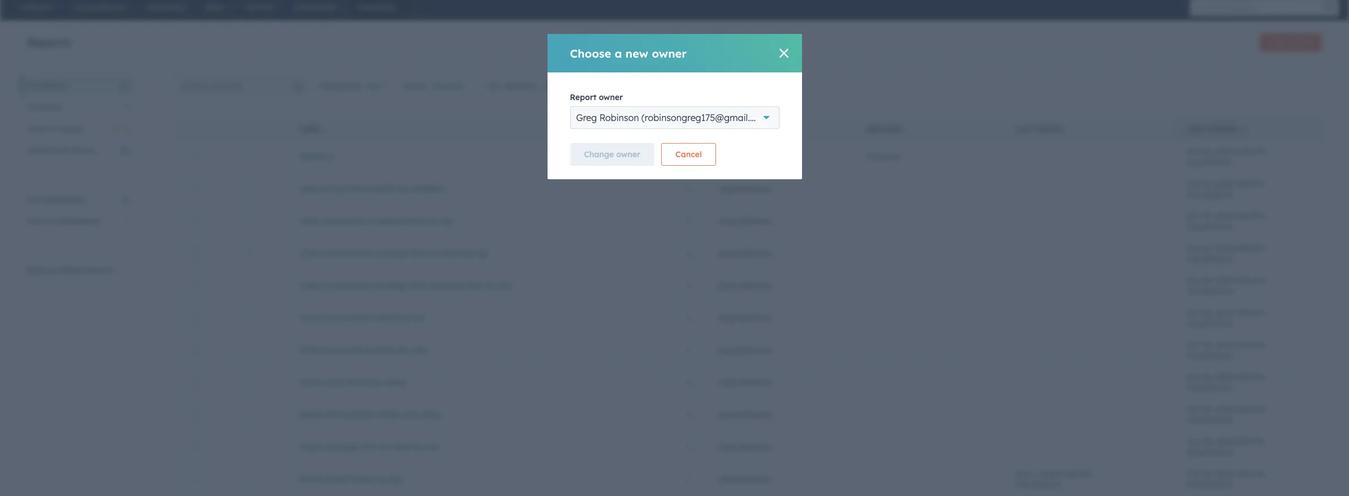 Task type: vqa. For each thing, say whether or not it's contained in the screenshot.
"reports" to the middle
yes



Task type: locate. For each thing, give the bounding box(es) containing it.
custom
[[27, 124, 56, 134]]

24, inside oct 24, 2023 4:49 pm greg robinson
[[1202, 146, 1213, 156]]

greg
[[576, 112, 597, 123], [718, 152, 736, 162], [1187, 158, 1202, 166], [718, 184, 736, 194], [1187, 190, 1202, 198], [718, 216, 736, 226], [1187, 222, 1202, 231], [718, 248, 736, 259], [1187, 254, 1202, 263], [718, 281, 736, 291], [1187, 287, 1202, 295], [718, 313, 736, 323], [1187, 319, 1202, 327], [718, 345, 736, 355], [1187, 351, 1202, 360], [718, 377, 736, 388], [1187, 383, 1202, 392], [718, 410, 736, 420], [1187, 416, 1202, 424], [718, 442, 736, 452], [1187, 448, 1202, 456], [718, 474, 736, 484], [1015, 480, 1031, 489], [1187, 480, 1202, 489]]

oct 24, 2023 4:36 pm greg robinson for chat conversation totals by rep
[[1187, 307, 1265, 327]]

3 press to sort. element from the left
[[906, 124, 910, 134]]

email for email average time to close by rep
[[300, 442, 322, 452]]

2 press to sort. element from the left
[[759, 124, 763, 134]]

-- for oct 24, 2023 4:36 pm
[[866, 184, 872, 194]]

3 1 button from the top
[[686, 248, 690, 259]]

2023 for chat conversation totals by url
[[1216, 340, 1233, 350]]

closed
[[375, 216, 400, 226], [324, 474, 350, 484]]

chat for chat conversation average time to close by rep
[[300, 248, 318, 259]]

oct 24, 2023 4:35 pm greg robinson for email closed totals by rep
[[1187, 469, 1265, 489]]

press to sort. element
[[323, 124, 328, 134], [759, 124, 763, 134], [906, 124, 910, 134], [1066, 124, 1070, 134]]

owner for report owner
[[599, 92, 623, 102]]

conversation down chat conversation totals by chatflow
[[321, 216, 372, 226]]

oct for delivery
[[1187, 146, 1200, 156]]

name button
[[286, 116, 611, 141]]

1 horizontal spatial closed
[[375, 216, 400, 226]]

4:36 for chat conversation closed totals by rep
[[1235, 211, 1251, 221]]

1 4:35 from the top
[[1235, 372, 1251, 382]]

press to sort. image right viewed
[[1066, 124, 1070, 132]]

press to sort. image right name
[[323, 124, 328, 132]]

first
[[410, 281, 426, 291]]

conversation for chat conversation closed totals by rep
[[321, 216, 372, 226]]

7 1 button from the top
[[686, 377, 690, 388]]

2023 for chat conversation closed totals by rep
[[1216, 211, 1233, 221]]

greg inside oct 24, 2023 4:49 pm greg robinson
[[1187, 158, 1202, 166]]

2023 for email average time to close by rep
[[1216, 436, 1233, 447]]

conversation down chat conversation closed totals by rep
[[321, 248, 372, 259]]

pm inside oct 24, 2023 4:49 pm greg robinson
[[1254, 146, 1265, 156]]

new
[[626, 46, 648, 60]]

by left inbox
[[372, 377, 382, 388]]

owner:
[[403, 81, 429, 91]]

by down chat conversation closed totals by rep button
[[463, 248, 473, 259]]

pm for email average time to close by rep
[[1253, 436, 1265, 447]]

to down the choose a new owner
[[627, 81, 635, 91]]

close up chat conversation average first response time by rep 'button'
[[440, 248, 460, 259]]

restore deleted reports button
[[20, 260, 136, 281]]

cancel button
[[661, 143, 716, 166]]

10 24, from the top
[[1202, 436, 1213, 447]]

8 greg robinson from the top
[[718, 377, 773, 388]]

1 1 button from the top
[[686, 184, 690, 194]]

by left url
[[399, 345, 409, 355]]

4 press to sort. element from the left
[[1066, 124, 1070, 134]]

oct 24, 2023 4:36 pm greg robinson for chat conversation average first response time by rep
[[1187, 275, 1265, 295]]

pm for chat conversation totals by url
[[1253, 340, 1265, 350]]

1 email from the top
[[300, 410, 322, 420]]

choose a new owner dialog
[[547, 34, 802, 179]]

3 press to sort. image from the left
[[906, 124, 910, 132]]

greg inside popup button
[[576, 112, 597, 123]]

1
[[686, 184, 690, 194], [125, 216, 129, 226], [686, 216, 690, 226], [686, 248, 690, 259], [686, 281, 690, 291], [686, 313, 690, 323], [686, 345, 690, 355], [686, 377, 690, 388], [686, 410, 690, 420], [686, 442, 690, 452], [686, 474, 690, 484]]

2 oct from the top
[[1187, 178, 1200, 189]]

chat for chat conversation totals by chatflow
[[300, 184, 318, 194]]

2023 for delivery
[[1216, 146, 1233, 156]]

Search HubSpot search field
[[1190, 0, 1329, 16]]

24, for chat conversation totals by url
[[1202, 340, 1213, 350]]

2 -- from the top
[[866, 410, 872, 420]]

by right owned
[[747, 125, 756, 134]]

4 1 button from the top
[[686, 281, 690, 291]]

conversation up open email totals by inbox
[[321, 345, 372, 355]]

email for email closed totals by rep
[[300, 474, 322, 484]]

change owner button
[[570, 143, 655, 166]]

1 for email conversation totals over time
[[686, 410, 690, 420]]

press to sort. image inside assigned button
[[906, 124, 910, 132]]

4:36 for chat conversation totals by chatflow
[[1235, 178, 1251, 189]]

last left viewed
[[1015, 125, 1032, 134]]

totals for email closed totals by rep
[[352, 474, 374, 484]]

8 1 button from the top
[[686, 410, 690, 420]]

totals right email
[[348, 377, 370, 388]]

4 greg robinson from the top
[[718, 248, 773, 259]]

9 24, from the top
[[1202, 404, 1213, 414]]

11 24, from the top
[[1202, 469, 1213, 479]]

11 oct from the top
[[1187, 469, 1200, 479]]

5 oct 24, 2023 4:36 pm greg robinson from the top
[[1187, 307, 1265, 327]]

reports for my reports
[[41, 80, 67, 91]]

4 4:35 from the top
[[1235, 469, 1251, 479]]

totals for email conversation totals over time
[[378, 410, 401, 420]]

2 chat from the top
[[300, 216, 318, 226]]

2 horizontal spatial last
[[1187, 125, 1204, 134]]

2 1 button from the top
[[686, 216, 690, 226]]

email for email conversation totals over time
[[300, 410, 322, 420]]

url
[[412, 345, 428, 355]]

1 button for chat conversation totals by rep
[[686, 313, 690, 323]]

to
[[627, 81, 635, 91], [430, 248, 438, 259], [380, 442, 388, 452]]

9 oct from the top
[[1187, 404, 1200, 414]]

pm for chat conversation average first response time by rep
[[1253, 275, 1265, 285]]

6 greg robinson from the top
[[718, 313, 773, 323]]

1 vertical spatial average
[[375, 281, 407, 291]]

22
[[120, 80, 129, 91], [120, 145, 129, 156]]

press to sort. element right owned by
[[759, 124, 763, 134]]

4:35 for email conversation totals over time
[[1235, 404, 1251, 414]]

1 for chat conversation closed totals by rep
[[686, 216, 690, 226]]

1 vertical spatial owner
[[599, 92, 623, 102]]

by down over
[[413, 442, 422, 452]]

press to sort. element inside the owned by button
[[759, 124, 763, 134]]

1 press to sort. image from the left
[[323, 124, 328, 132]]

3 oct from the top
[[1187, 211, 1200, 221]]

1 button for chat conversation average first response time by rep
[[686, 281, 690, 291]]

1 24, from the top
[[1202, 146, 1213, 156]]

1 button for email closed totals by rep
[[686, 474, 690, 484]]

owner right new
[[652, 46, 687, 60]]

5 oct from the top
[[1187, 275, 1200, 285]]

updated:
[[503, 81, 536, 91]]

1 button for chat conversation average time to close by rep
[[686, 248, 690, 259]]

dashboards right on
[[55, 216, 100, 226]]

average up email closed totals by rep
[[324, 442, 357, 452]]

reports up saved from library
[[58, 124, 85, 134]]

reports
[[27, 35, 71, 49]]

descending sort. press to sort ascending. element
[[1242, 124, 1246, 134]]

change owner
[[584, 149, 640, 160]]

any button
[[366, 78, 389, 94]]

chat conversation totals by rep button
[[300, 313, 598, 323]]

press to sort. image right owned by
[[759, 124, 763, 132]]

press to sort. image inside the owned by button
[[759, 124, 763, 132]]

any
[[366, 81, 382, 91]]

oct for chat conversation totals by url
[[1187, 340, 1200, 350]]

-
[[866, 184, 869, 194], [869, 184, 872, 194], [1015, 281, 1018, 291], [866, 410, 869, 420], [869, 410, 872, 420]]

chat for chat conversation totals by url
[[300, 345, 318, 355]]

reports inside button
[[88, 265, 115, 276]]

7 greg robinson from the top
[[718, 345, 773, 355]]

3 24, from the top
[[1202, 211, 1213, 221]]

dashboards up not on dashboards
[[40, 195, 85, 205]]

7 oct from the top
[[1187, 340, 1200, 350]]

reports right deleted
[[88, 265, 115, 276]]

5 1 button from the top
[[686, 313, 690, 323]]

a
[[615, 46, 622, 60]]

2 horizontal spatial to
[[627, 81, 635, 91]]

0 horizontal spatial to
[[380, 442, 388, 452]]

1 oct from the top
[[1187, 146, 1200, 156]]

last for last updated
[[1187, 125, 1204, 134]]

greg robinson (robinsongreg175@gmail.com)
[[576, 112, 772, 123]]

reports for custom reports
[[58, 124, 85, 134]]

3 oct 24, 2023 4:35 pm greg robinson from the top
[[1187, 436, 1265, 456]]

2 email from the top
[[300, 442, 322, 452]]

1,
[[1032, 469, 1038, 479]]

10 1 button from the top
[[686, 474, 690, 484]]

conversation for chat conversation totals by rep
[[321, 313, 372, 323]]

create report
[[1270, 38, 1312, 46]]

2 24, from the top
[[1202, 178, 1213, 189]]

press to sort. element inside 'last viewed' button
[[1066, 124, 1070, 134]]

2 4:36 from the top
[[1235, 211, 1251, 221]]

6 oct from the top
[[1187, 307, 1200, 318]]

reports
[[41, 80, 67, 91], [58, 124, 85, 134], [88, 265, 115, 276]]

totals down chat conversation average first response time by rep
[[375, 313, 397, 323]]

4 oct 24, 2023 4:36 pm greg robinson from the top
[[1187, 275, 1265, 295]]

press to sort. element right viewed
[[1066, 124, 1070, 134]]

to up response
[[430, 248, 438, 259]]

1 oct 24, 2023 4:35 pm greg robinson from the top
[[1187, 372, 1265, 392]]

0 vertical spatial owner
[[652, 46, 687, 60]]

library
[[73, 145, 96, 156]]

greg robinson
[[718, 152, 773, 162], [718, 184, 773, 194], [718, 216, 773, 226], [718, 248, 773, 259], [718, 281, 773, 291], [718, 313, 773, 323], [718, 345, 773, 355], [718, 377, 773, 388], [718, 410, 773, 420], [718, 442, 773, 452], [718, 474, 773, 484]]

6 1 button from the top
[[686, 345, 690, 355]]

1 22 from the top
[[120, 80, 129, 91]]

10 oct from the top
[[1187, 436, 1200, 447]]

4:36 for chat conversation average time to close by rep
[[1235, 243, 1251, 253]]

totals up chat conversation closed totals by rep
[[375, 184, 397, 194]]

report
[[570, 92, 597, 102]]

1 button for chat conversation closed totals by rep
[[686, 216, 690, 226]]

rep
[[439, 216, 452, 226], [475, 248, 488, 259], [498, 281, 511, 291], [412, 313, 425, 323], [425, 442, 438, 452], [389, 474, 402, 484]]

0 horizontal spatial close
[[390, 442, 410, 452]]

1 greg robinson from the top
[[718, 152, 773, 162]]

1 chat from the top
[[300, 184, 318, 194]]

6 chat from the top
[[300, 345, 318, 355]]

2 press to sort. image from the left
[[759, 124, 763, 132]]

over
[[403, 410, 421, 420]]

chat conversation average first response time by rep button
[[300, 281, 598, 291]]

updated
[[1206, 125, 1238, 134]]

closed down email average time to close by rep
[[324, 474, 350, 484]]

1 oct 24, 2023 4:36 pm greg robinson from the top
[[1187, 178, 1265, 198]]

4:35 for email average time to close by rep
[[1235, 436, 1251, 447]]

1 button for email conversation totals over time
[[686, 410, 690, 420]]

owner for change owner
[[616, 149, 640, 160]]

average up chat conversation average first response time by rep
[[375, 248, 407, 259]]

on
[[27, 195, 38, 205]]

press to sort. element for last viewed
[[1066, 124, 1070, 134]]

0 vertical spatial average
[[375, 248, 407, 259]]

1 vertical spatial email
[[300, 442, 322, 452]]

totals
[[375, 184, 397, 194], [402, 216, 425, 226], [375, 313, 397, 323], [375, 345, 397, 355], [348, 377, 370, 388], [378, 410, 401, 420], [352, 474, 374, 484]]

2 oct 24, 2023 4:36 pm greg robinson from the top
[[1187, 211, 1265, 231]]

2 vertical spatial reports
[[88, 265, 115, 276]]

3 chat from the top
[[300, 248, 318, 259]]

oct for email average time to close by rep
[[1187, 436, 1200, 447]]

24, for email conversation totals over time
[[1202, 404, 1213, 414]]

last left updated:
[[485, 81, 501, 91]]

chat conversation totals by url button
[[300, 345, 598, 355]]

press to sort. element inside 'name' button
[[323, 124, 328, 134]]

0 horizontal spatial closed
[[324, 474, 350, 484]]

0 vertical spatial closed
[[375, 216, 400, 226]]

conversation up chat conversation closed totals by rep
[[321, 184, 372, 194]]

2023 for chat conversation average first response time by rep
[[1216, 275, 1233, 285]]

to down email conversation totals over time
[[380, 442, 388, 452]]

conversation up chat conversation totals by rep
[[321, 281, 372, 291]]

name
[[300, 125, 320, 134]]

average left first
[[375, 281, 407, 291]]

average for time
[[375, 248, 407, 259]]

1 for chat conversation totals by rep
[[686, 313, 690, 323]]

--
[[866, 184, 872, 194], [866, 410, 872, 420]]

chat conversation closed totals by rep
[[300, 216, 452, 226]]

chat for chat conversation totals by rep
[[300, 313, 318, 323]]

press to sort. element inside assigned button
[[906, 124, 910, 134]]

oct inside oct 24, 2023 4:49 pm greg robinson
[[1187, 146, 1200, 156]]

2 vertical spatial to
[[380, 442, 388, 452]]

10 greg robinson from the top
[[718, 442, 773, 452]]

from
[[53, 145, 70, 156]]

everyone
[[866, 152, 901, 162]]

closed up chat conversation average time to close by rep
[[375, 216, 400, 226]]

reports banner
[[27, 30, 1322, 51]]

1 vertical spatial 22
[[120, 145, 129, 156]]

not
[[27, 216, 41, 226]]

1 vertical spatial close
[[390, 442, 410, 452]]

email conversation totals over time button
[[300, 410, 598, 420]]

by
[[747, 125, 756, 134], [399, 184, 409, 194], [427, 216, 437, 226], [463, 248, 473, 259], [486, 281, 496, 291], [399, 313, 409, 323], [399, 345, 409, 355], [372, 377, 382, 388], [413, 442, 422, 452], [377, 474, 387, 484]]

press to sort. image inside 'last viewed' button
[[1066, 124, 1070, 132]]

1 4:36 from the top
[[1235, 178, 1251, 189]]

oct for chat conversation average time to close by rep
[[1187, 243, 1200, 253]]

1 button for chat conversation totals by url
[[686, 345, 690, 355]]

open
[[300, 377, 321, 388]]

delivery
[[300, 152, 332, 162]]

9 1 button from the top
[[686, 442, 690, 452]]

totals up inbox
[[375, 345, 397, 355]]

chat conversation totals by chatflow
[[300, 184, 446, 194]]

close down over
[[390, 442, 410, 452]]

4 press to sort. image from the left
[[1066, 124, 1070, 132]]

0 vertical spatial 22
[[120, 80, 129, 91]]

2 vertical spatial average
[[324, 442, 357, 452]]

press to sort. element for assigned
[[906, 124, 910, 134]]

0 horizontal spatial last
[[485, 81, 501, 91]]

7 24, from the top
[[1202, 340, 1213, 350]]

pm for open email totals by inbox
[[1253, 372, 1265, 382]]

4:35
[[1235, 372, 1251, 382], [1235, 404, 1251, 414], [1235, 436, 1251, 447], [1235, 469, 1251, 479]]

last updated
[[1187, 125, 1238, 134]]

2 4:35 from the top
[[1235, 404, 1251, 414]]

reports right my
[[41, 80, 67, 91]]

search image
[[1325, 3, 1333, 11]]

robinson
[[600, 112, 639, 123], [738, 152, 773, 162], [1204, 158, 1234, 166], [738, 184, 773, 194], [1204, 190, 1234, 198], [738, 216, 773, 226], [1204, 222, 1234, 231], [738, 248, 773, 259], [1204, 254, 1234, 263], [738, 281, 773, 291], [1204, 287, 1234, 295], [738, 313, 773, 323], [1204, 319, 1234, 327], [738, 345, 773, 355], [1204, 351, 1234, 360], [738, 377, 773, 388], [1204, 383, 1234, 392], [738, 410, 773, 420], [1204, 416, 1234, 424], [738, 442, 773, 452], [1204, 448, 1234, 456], [738, 474, 773, 484], [1032, 480, 1062, 489], [1204, 480, 1234, 489]]

1 vertical spatial --
[[866, 410, 872, 420]]

1 horizontal spatial last
[[1015, 125, 1032, 134]]

2 greg robinson from the top
[[718, 184, 773, 194]]

1 button for email average time to close by rep
[[686, 442, 690, 452]]

4:36 for chat conversation totals by rep
[[1235, 307, 1251, 318]]

time up first
[[410, 248, 427, 259]]

6 4:36 from the top
[[1235, 340, 1251, 350]]

4 chat from the top
[[300, 281, 318, 291]]

21
[[121, 195, 129, 205]]

1 horizontal spatial to
[[430, 248, 438, 259]]

0 vertical spatial 0
[[124, 102, 129, 112]]

conversation for email conversation totals over time
[[324, 410, 376, 420]]

3 4:35 from the top
[[1235, 436, 1251, 447]]

totals for chat conversation totals by rep
[[375, 313, 397, 323]]

owner inside button
[[616, 149, 640, 160]]

close
[[440, 248, 460, 259], [390, 442, 410, 452]]

conversation
[[321, 184, 372, 194], [321, 216, 372, 226], [321, 248, 372, 259], [321, 281, 372, 291], [321, 313, 372, 323], [321, 345, 372, 355], [324, 410, 376, 420]]

email closed totals by rep
[[300, 474, 402, 484]]

conversation up chat conversation totals by url
[[321, 313, 372, 323]]

time down email conversation totals over time
[[359, 442, 377, 452]]

owned by
[[718, 125, 756, 134]]

last updated:
[[485, 81, 536, 91]]

by down chat conversation average first response time by rep
[[399, 313, 409, 323]]

chat conversation average time to close by rep
[[300, 248, 488, 259]]

2 22 from the top
[[120, 145, 129, 156]]

5 greg robinson from the top
[[718, 281, 773, 291]]

4 4:36 from the top
[[1235, 275, 1251, 285]]

2023 inside oct 24, 2023 4:49 pm greg robinson
[[1216, 146, 1233, 156]]

5 chat from the top
[[300, 313, 318, 323]]

1 vertical spatial 0
[[124, 123, 129, 134]]

press to sort. image
[[323, 124, 328, 132], [759, 124, 763, 132], [906, 124, 910, 132], [1066, 124, 1070, 132]]

average
[[375, 248, 407, 259], [375, 281, 407, 291], [324, 442, 357, 452]]

0 vertical spatial --
[[866, 184, 872, 194]]

4 24, from the top
[[1202, 243, 1213, 253]]

5 24, from the top
[[1202, 275, 1213, 285]]

report owner
[[570, 92, 623, 102]]

dashboards down greg robinson (robinsongreg175@gmail.com)
[[625, 125, 673, 134]]

greg robinson (robinsongreg175@gmail.com) button
[[570, 106, 779, 129]]

3 4:36 from the top
[[1235, 243, 1251, 253]]

press to sort. image inside 'name' button
[[323, 124, 328, 132]]

robinson inside greg robinson (robinsongreg175@gmail.com) popup button
[[600, 112, 639, 123]]

time right over
[[423, 410, 441, 420]]

2023 for chat conversation totals by rep
[[1216, 307, 1233, 318]]

4 oct from the top
[[1187, 243, 1200, 253]]

1 press to sort. element from the left
[[323, 124, 328, 134]]

3 greg robinson from the top
[[718, 216, 773, 226]]

8 24, from the top
[[1202, 372, 1213, 382]]

owner right change
[[616, 149, 640, 160]]

0 vertical spatial email
[[300, 410, 322, 420]]

owner right report
[[599, 92, 623, 102]]

press to sort. element right assigned
[[906, 124, 910, 134]]

time right response
[[466, 281, 484, 291]]

owner
[[652, 46, 687, 60], [599, 92, 623, 102], [616, 149, 640, 160]]

6 24, from the top
[[1202, 307, 1213, 318]]

by inside button
[[747, 125, 756, 134]]

totals left over
[[378, 410, 401, 420]]

1 horizontal spatial close
[[440, 248, 460, 259]]

last for last updated:
[[485, 81, 501, 91]]

my reports
[[27, 80, 67, 91]]

email
[[300, 410, 322, 420], [300, 442, 322, 452], [300, 474, 322, 484]]

6 oct 24, 2023 4:36 pm greg robinson from the top
[[1187, 340, 1265, 360]]

oct for chat conversation totals by rep
[[1187, 307, 1200, 318]]

1 -- from the top
[[866, 184, 872, 194]]

press to sort. image right assigned
[[906, 124, 910, 132]]

4:36
[[1235, 178, 1251, 189], [1235, 211, 1251, 221], [1235, 243, 1251, 253], [1235, 275, 1251, 285], [1235, 307, 1251, 318], [1235, 340, 1251, 350]]

Search reports search field
[[174, 75, 312, 97]]

greg robinson for chat conversation totals by rep
[[718, 313, 773, 323]]

2 vertical spatial owner
[[616, 149, 640, 160]]

oct 24, 2023 4:35 pm greg robinson
[[1187, 372, 1265, 392], [1187, 404, 1265, 424], [1187, 436, 1265, 456], [1187, 469, 1265, 489]]

4 oct 24, 2023 4:35 pm greg robinson from the top
[[1187, 469, 1265, 489]]

conversation down open email totals by inbox
[[324, 410, 376, 420]]

totals for chat conversation totals by chatflow
[[375, 184, 397, 194]]

3 oct 24, 2023 4:36 pm greg robinson from the top
[[1187, 243, 1265, 263]]

1 vertical spatial dashboards
[[40, 195, 85, 205]]

1 vertical spatial reports
[[58, 124, 85, 134]]

2023
[[1216, 146, 1233, 156], [1216, 178, 1233, 189], [1216, 211, 1233, 221], [1216, 243, 1233, 253], [1216, 275, 1233, 285], [1216, 307, 1233, 318], [1216, 340, 1233, 350], [1216, 372, 1233, 382], [1216, 404, 1233, 414], [1216, 436, 1233, 447], [1040, 469, 1058, 479], [1216, 469, 1233, 479]]

8 oct from the top
[[1187, 372, 1200, 382]]

owned by button
[[704, 116, 853, 141]]

11 greg robinson from the top
[[718, 474, 773, 484]]

0 vertical spatial to
[[627, 81, 635, 91]]

2 vertical spatial email
[[300, 474, 322, 484]]

2 oct 24, 2023 4:35 pm greg robinson from the top
[[1187, 404, 1265, 424]]

0 vertical spatial reports
[[41, 80, 67, 91]]

press to sort. element right name
[[323, 124, 328, 134]]

last left updated
[[1187, 125, 1204, 134]]

nov 1, 2023 11:53 am greg robinson
[[1015, 469, 1092, 489]]

1 for chat conversation average first response time by rep
[[686, 281, 690, 291]]

1 button
[[686, 184, 690, 194], [686, 216, 690, 226], [686, 248, 690, 259], [686, 281, 690, 291], [686, 313, 690, 323], [686, 345, 690, 355], [686, 377, 690, 388], [686, 410, 690, 420], [686, 442, 690, 452], [686, 474, 690, 484]]

24, for email average time to close by rep
[[1202, 436, 1213, 447]]

5 4:36 from the top
[[1235, 307, 1251, 318]]

3 email from the top
[[300, 474, 322, 484]]

totals down email average time to close by rep
[[352, 474, 374, 484]]

9 greg robinson from the top
[[718, 410, 773, 420]]

greg robinson for delivery
[[718, 152, 773, 162]]



Task type: describe. For each thing, give the bounding box(es) containing it.
1 for chat conversation totals by url
[[686, 345, 690, 355]]

create report link
[[1260, 33, 1322, 51]]

oct 24, 2023 4:36 pm greg robinson for chat conversation totals by chatflow
[[1187, 178, 1265, 198]]

24, for delivery
[[1202, 146, 1213, 156]]

22 for saved from library
[[120, 145, 129, 156]]

search button
[[1320, 0, 1339, 16]]

oct for chat conversation closed totals by rep
[[1187, 211, 1200, 221]]

1 for chat conversation average time to close by rep
[[686, 248, 690, 259]]

open email totals by inbox
[[300, 377, 407, 388]]

2023 for chat conversation totals by chatflow
[[1216, 178, 1233, 189]]

24, for chat conversation totals by chatflow
[[1202, 178, 1213, 189]]

last for last viewed
[[1015, 125, 1032, 134]]

saved
[[27, 145, 50, 156]]

oct for chat conversation totals by chatflow
[[1187, 178, 1200, 189]]

by down chatflow
[[427, 216, 437, 226]]

custom reports
[[27, 124, 85, 134]]

2023 inside nov 1, 2023 11:53 am greg robinson
[[1040, 469, 1058, 479]]

chatflow
[[412, 184, 446, 194]]

change
[[584, 149, 614, 160]]

chat for chat conversation closed totals by rep
[[300, 216, 318, 226]]

open email totals by inbox button
[[300, 377, 598, 388]]

press to sort. element for owned by
[[759, 124, 763, 134]]

24, for chat conversation average first response time by rep
[[1202, 275, 1213, 285]]

11:53
[[1060, 469, 1078, 479]]

create
[[1270, 38, 1291, 46]]

totals for chat conversation totals by url
[[375, 345, 397, 355]]

0 vertical spatial dashboards
[[625, 125, 673, 134]]

assigned button
[[853, 116, 1001, 141]]

conversation for chat conversation average first response time by rep
[[321, 281, 372, 291]]

chat conversation totals by url
[[300, 345, 428, 355]]

-- for oct 24, 2023 4:35 pm
[[866, 410, 872, 420]]

4:35 for email closed totals by rep
[[1235, 469, 1251, 479]]

robinson inside nov 1, 2023 11:53 am greg robinson
[[1032, 480, 1062, 489]]

0 vertical spatial close
[[440, 248, 460, 259]]

oct for chat conversation average first response time by rep
[[1187, 275, 1200, 285]]

4:35 for open email totals by inbox
[[1235, 372, 1251, 382]]

MM/DD/YYYY text field
[[641, 79, 722, 93]]

report
[[1293, 38, 1312, 46]]

choose
[[570, 46, 611, 60]]

anyone button
[[434, 78, 471, 94]]

greg robinson for email average time to close by rep
[[718, 442, 773, 452]]

conversation for chat conversation totals by chatflow
[[321, 184, 372, 194]]

last viewed
[[1015, 125, 1063, 134]]

1 vertical spatial to
[[430, 248, 438, 259]]

greg robinson for chat conversation closed totals by rep
[[718, 216, 773, 226]]

2023 for open email totals by inbox
[[1216, 372, 1233, 382]]

restore deleted reports
[[27, 265, 115, 276]]

4:36 for chat conversation average first response time by rep
[[1235, 275, 1251, 285]]

restore
[[27, 265, 55, 276]]

press to sort. image for last viewed
[[1066, 124, 1070, 132]]

1 button for chat conversation totals by chatflow
[[686, 184, 690, 194]]

1 vertical spatial closed
[[324, 474, 350, 484]]

24, for email closed totals by rep
[[1202, 469, 1213, 479]]

greg robinson for email closed totals by rep
[[718, 474, 773, 484]]

24, for chat conversation closed totals by rep
[[1202, 211, 1213, 221]]

email average time to close by rep button
[[300, 442, 598, 452]]

last updated button
[[1173, 116, 1322, 141]]

pm for chat conversation average time to close by rep
[[1253, 243, 1265, 253]]

favorites
[[27, 102, 62, 112]]

MM/DD/YYYY text field
[[541, 79, 622, 93]]

2023 for email conversation totals over time
[[1216, 404, 1233, 414]]

press to sort. image for name
[[323, 124, 328, 132]]

greg robinson for chat conversation totals by url
[[718, 345, 773, 355]]

4:36 for chat conversation totals by url
[[1235, 340, 1251, 350]]

choose a new owner
[[570, 46, 687, 60]]

email average time to close by rep
[[300, 442, 438, 452]]

pm for email conversation totals over time
[[1253, 404, 1265, 414]]

greg robinson for chat conversation totals by chatflow
[[718, 184, 773, 194]]

email conversation totals over time
[[300, 410, 441, 420]]

email
[[323, 377, 345, 388]]

conversation for chat conversation totals by url
[[321, 345, 372, 355]]

press to sort. element for name
[[323, 124, 328, 134]]

by right response
[[486, 281, 496, 291]]

oct 24, 2023 4:35 pm greg robinson for email average time to close by rep
[[1187, 436, 1265, 456]]

chat conversation closed totals by rep button
[[300, 216, 598, 226]]

oct for email conversation totals over time
[[1187, 404, 1200, 414]]

chat conversation average first response time by rep
[[300, 281, 511, 291]]

4:49
[[1235, 146, 1251, 156]]

inbox
[[385, 377, 407, 388]]

2 vertical spatial 0
[[686, 152, 690, 162]]

oct 24, 2023 4:49 pm greg robinson
[[1187, 146, 1265, 166]]

cancel
[[676, 149, 702, 160]]

24, for chat conversation average time to close by rep
[[1202, 243, 1213, 253]]

oct 24, 2023 4:36 pm greg robinson for chat conversation totals by url
[[1187, 340, 1265, 360]]

assigned
[[866, 125, 903, 134]]

press to sort. image for assigned
[[906, 124, 910, 132]]

greg robinson for chat conversation average time to close by rep
[[718, 248, 773, 259]]

totals for open email totals by inbox
[[348, 377, 370, 388]]

dashboard:
[[319, 81, 362, 91]]

1 button for open email totals by inbox
[[686, 377, 690, 388]]

1 for email average time to close by rep
[[686, 442, 690, 452]]

chat conversation totals by chatflow button
[[300, 184, 598, 194]]

greg inside nov 1, 2023 11:53 am greg robinson
[[1015, 480, 1031, 489]]

owned
[[718, 125, 745, 134]]

totals down chatflow
[[402, 216, 425, 226]]

1 for email closed totals by rep
[[686, 474, 690, 484]]

press to sort. image for owned by
[[759, 124, 763, 132]]

on dashboards
[[27, 195, 85, 205]]

pm for chat conversation totals by rep
[[1253, 307, 1265, 318]]

last viewed button
[[1001, 116, 1173, 141]]

on
[[43, 216, 53, 226]]

close image
[[779, 49, 788, 58]]

conversation for chat conversation average time to close by rep
[[321, 248, 372, 259]]

my
[[27, 80, 38, 91]]

by left chatflow
[[399, 184, 409, 194]]

response
[[428, 281, 463, 291]]

pm for chat conversation totals by chatflow
[[1253, 178, 1265, 189]]

not on dashboards
[[27, 216, 100, 226]]

2023 for email closed totals by rep
[[1216, 469, 1233, 479]]

viewed
[[1034, 125, 1063, 134]]

by down email average time to close by rep
[[377, 474, 387, 484]]

22 for my reports
[[120, 80, 129, 91]]

delivery button
[[300, 152, 598, 162]]

descending sort. press to sort ascending. image
[[1242, 124, 1246, 132]]

1 for open email totals by inbox
[[686, 377, 690, 388]]

2 vertical spatial dashboards
[[55, 216, 100, 226]]

am
[[1080, 469, 1092, 479]]

oct for email closed totals by rep
[[1187, 469, 1200, 479]]

email closed totals by rep button
[[300, 474, 598, 484]]

average for first
[[375, 281, 407, 291]]

2023 for chat conversation average time to close by rep
[[1216, 243, 1233, 253]]

deleted
[[58, 265, 85, 276]]

anyone
[[434, 81, 463, 91]]

nov
[[1015, 469, 1030, 479]]

pm for chat conversation closed totals by rep
[[1253, 211, 1265, 221]]

chat conversation average time to close by rep button
[[300, 248, 598, 259]]

chat for chat conversation average first response time by rep
[[300, 281, 318, 291]]

(robinsongreg175@gmail.com)
[[642, 112, 772, 123]]

24, for open email totals by inbox
[[1202, 372, 1213, 382]]

oct for open email totals by inbox
[[1187, 372, 1200, 382]]

chat conversation totals by rep
[[300, 313, 425, 323]]

saved from library
[[27, 145, 96, 156]]

pm for email closed totals by rep
[[1253, 469, 1265, 479]]

robinson inside oct 24, 2023 4:49 pm greg robinson
[[1204, 158, 1234, 166]]

greg robinson for open email totals by inbox
[[718, 377, 773, 388]]



